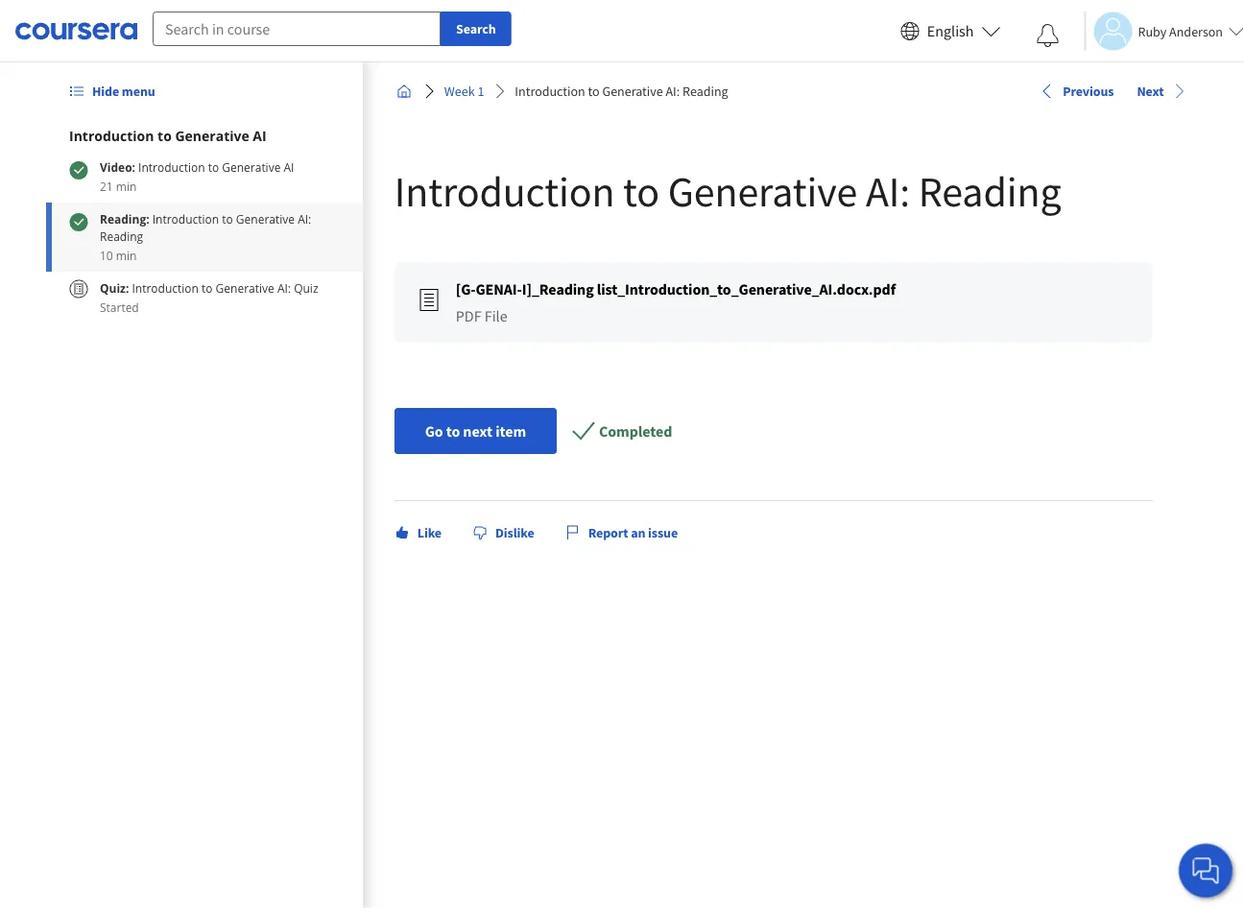 Task type: vqa. For each thing, say whether or not it's contained in the screenshot.
"to" within the the Go to next item BUTTON
yes



Task type: describe. For each thing, give the bounding box(es) containing it.
previous
[[1062, 82, 1113, 100]]

21
[[100, 178, 113, 194]]

generative inside video: introduction to generative ai 21 min
[[222, 159, 281, 175]]

10 min
[[100, 247, 137, 263]]

like button
[[386, 515, 449, 550]]

ruby anderson
[[1138, 23, 1223, 40]]

ai: inside quiz: introduction to generative ai: quiz started
[[277, 280, 291, 296]]

show notifications image
[[1036, 24, 1059, 47]]

started
[[100, 299, 139, 315]]

ruby
[[1138, 23, 1167, 40]]

home image
[[396, 84, 411, 99]]

go to next item
[[425, 421, 526, 441]]

introduction to generative ai button
[[69, 126, 340, 145]]

go to next item button
[[394, 408, 556, 454]]

1 horizontal spatial reading
[[682, 83, 728, 100]]

ruby anderson button
[[1084, 12, 1244, 50]]

anderson
[[1169, 23, 1223, 40]]

menu
[[122, 83, 155, 100]]

quiz
[[294, 280, 318, 296]]

dislike button
[[464, 515, 542, 550]]

introduction inside video: introduction to generative ai 21 min
[[138, 159, 205, 175]]

an
[[630, 524, 645, 541]]

search
[[456, 20, 496, 37]]

completed image
[[69, 161, 88, 180]]

issue
[[648, 524, 677, 541]]

min inside video: introduction to generative ai 21 min
[[116, 178, 137, 194]]

introduction inside dropdown button
[[69, 126, 154, 144]]

file
[[484, 306, 507, 325]]

genai-
[[475, 279, 522, 299]]

completed
[[599, 421, 672, 441]]

hide menu
[[92, 83, 155, 100]]

list_introduction_to_generative_ai.docx.pdf
[[596, 279, 895, 299]]

report an issue button
[[557, 515, 685, 550]]

ai inside dropdown button
[[253, 126, 267, 144]]

like
[[417, 524, 441, 541]]

2 vertical spatial reading
[[100, 228, 143, 244]]

search button
[[441, 12, 511, 46]]

next button
[[1133, 81, 1190, 101]]



Task type: locate. For each thing, give the bounding box(es) containing it.
hide menu button
[[61, 74, 163, 108]]

week
[[444, 83, 474, 100]]

0 horizontal spatial ai
[[253, 126, 267, 144]]

to
[[588, 83, 599, 100], [157, 126, 172, 144], [208, 159, 219, 175], [623, 164, 659, 217], [222, 211, 233, 227], [202, 280, 213, 296], [446, 421, 460, 441]]

1 horizontal spatial ai
[[284, 159, 294, 175]]

reading
[[682, 83, 728, 100], [918, 164, 1061, 217], [100, 228, 143, 244]]

english
[[927, 22, 974, 41]]

ai up video: introduction to generative ai 21 min
[[253, 126, 267, 144]]

0 vertical spatial min
[[116, 178, 137, 194]]

0 vertical spatial ai
[[253, 126, 267, 144]]

chat with us image
[[1190, 855, 1221, 886]]

1 min from the top
[[116, 178, 137, 194]]

ai:
[[665, 83, 679, 100], [865, 164, 910, 217], [298, 211, 311, 227], [277, 280, 291, 296]]

introduction to generative ai: reading link
[[507, 74, 735, 108]]

generative inside quiz: introduction to generative ai: quiz started
[[216, 280, 274, 296]]

to inside 'button'
[[446, 421, 460, 441]]

min right 10
[[116, 247, 137, 263]]

hide
[[92, 83, 119, 100]]

to inside video: introduction to generative ai 21 min
[[208, 159, 219, 175]]

reading:
[[100, 211, 152, 227]]

1 vertical spatial ai
[[284, 159, 294, 175]]

introduction inside quiz: introduction to generative ai: quiz started
[[132, 280, 199, 296]]

to inside quiz: introduction to generative ai: quiz started
[[202, 280, 213, 296]]

quiz:
[[100, 280, 129, 296]]

10
[[100, 247, 113, 263]]

report
[[588, 524, 628, 541]]

0 vertical spatial reading
[[682, 83, 728, 100]]

previous button
[[1035, 81, 1117, 101]]

introduction to generative ai: reading
[[514, 83, 728, 100], [394, 164, 1061, 217], [100, 211, 311, 244]]

view pdf file image
[[417, 288, 440, 311]]

1 vertical spatial min
[[116, 247, 137, 263]]

0 horizontal spatial reading
[[100, 228, 143, 244]]

item
[[495, 421, 526, 441]]

report an issue
[[588, 524, 677, 541]]

english button
[[893, 0, 1008, 62]]

week 1 link
[[436, 74, 491, 108]]

week 1
[[444, 83, 484, 100]]

i]_reading
[[522, 279, 593, 299]]

coursera image
[[15, 16, 137, 46]]

go
[[425, 421, 443, 441]]

[g-
[[455, 279, 475, 299]]

next
[[1136, 82, 1163, 100]]

video: introduction to generative ai 21 min
[[100, 159, 294, 194]]

to inside dropdown button
[[157, 126, 172, 144]]

next
[[463, 421, 492, 441]]

min right 21
[[116, 178, 137, 194]]

video:
[[100, 159, 135, 175]]

Search in course text field
[[153, 12, 441, 46]]

dislike
[[495, 524, 534, 541]]

reading completed element
[[599, 419, 672, 443]]

ai down introduction to generative ai dropdown button
[[284, 159, 294, 175]]

completed image
[[69, 212, 88, 232]]

ai
[[253, 126, 267, 144], [284, 159, 294, 175]]

generative inside dropdown button
[[175, 126, 249, 144]]

quiz: introduction to generative ai: quiz started
[[100, 280, 318, 315]]

1 vertical spatial reading
[[918, 164, 1061, 217]]

generative
[[602, 83, 663, 100], [175, 126, 249, 144], [222, 159, 281, 175], [667, 164, 857, 217], [236, 211, 295, 227], [216, 280, 274, 296]]

introduction to generative ai
[[69, 126, 267, 144]]

2 horizontal spatial reading
[[918, 164, 1061, 217]]

[g-genai-i]_reading list_introduction_to_generative_ai.docx.pdf pdf file
[[455, 279, 895, 325]]

2 min from the top
[[116, 247, 137, 263]]

1
[[477, 83, 484, 100]]

min
[[116, 178, 137, 194], [116, 247, 137, 263]]

introduction
[[514, 83, 585, 100], [69, 126, 154, 144], [138, 159, 205, 175], [394, 164, 614, 217], [152, 211, 219, 227], [132, 280, 199, 296]]

ai inside video: introduction to generative ai 21 min
[[284, 159, 294, 175]]

pdf
[[455, 306, 481, 325]]



